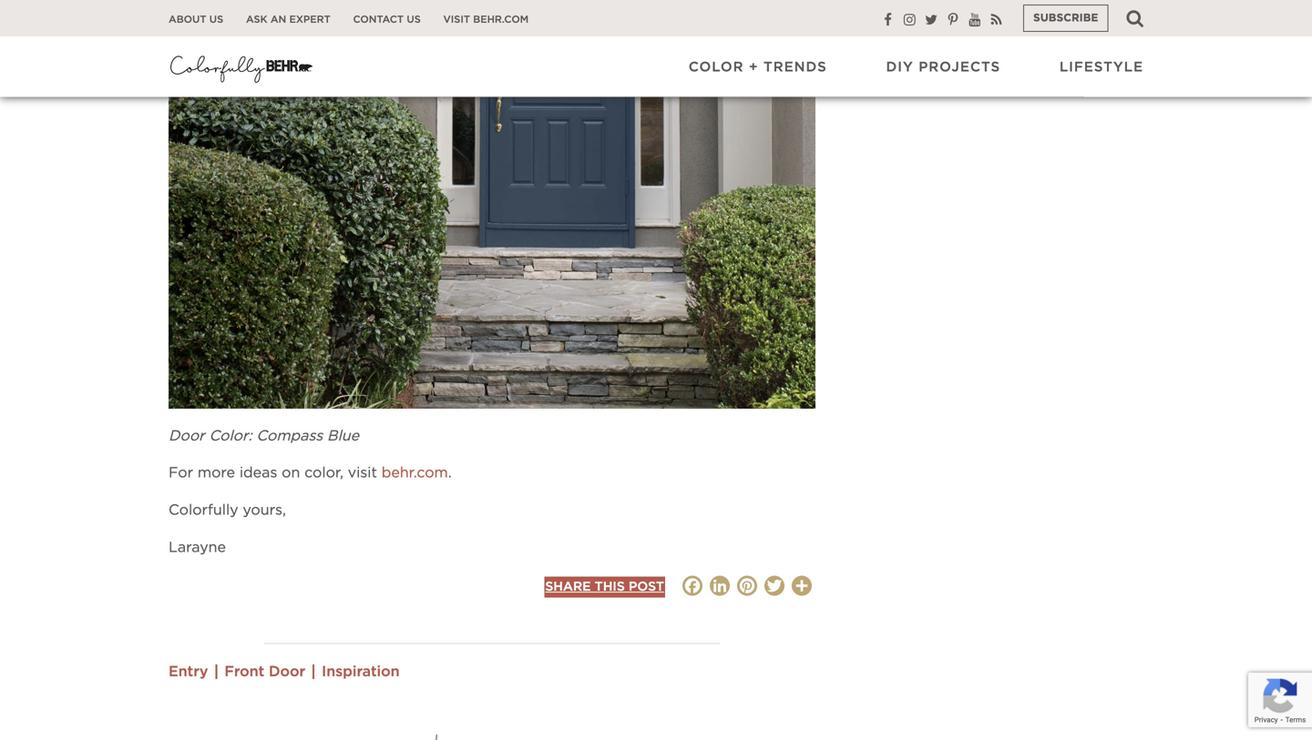 Task type: vqa. For each thing, say whether or not it's contained in the screenshot.
agreeing
no



Task type: describe. For each thing, give the bounding box(es) containing it.
about us link
[[169, 13, 223, 26]]

door
[[169, 429, 205, 444]]

front door
[[225, 665, 305, 680]]

contact us link
[[353, 13, 421, 26]]

on
[[282, 466, 300, 481]]

yours,
[[243, 504, 286, 518]]

0 horizontal spatial behr.com
[[382, 466, 448, 481]]

front door link
[[225, 665, 305, 680]]

about us
[[169, 15, 223, 25]]

blue
[[327, 429, 359, 444]]

.
[[448, 466, 452, 481]]

behr.com link
[[382, 466, 448, 481]]

inspiration link
[[322, 665, 400, 680]]

post
[[629, 581, 664, 594]]

entry
[[169, 665, 208, 680]]

lifestyle
[[1060, 60, 1144, 74]]

search image
[[1127, 9, 1144, 27]]

color
[[689, 60, 744, 74]]

expert
[[289, 15, 331, 25]]

us for contact us
[[407, 15, 421, 25]]

+
[[749, 60, 759, 74]]

for
[[169, 466, 193, 481]]

contact
[[353, 15, 404, 25]]

0 vertical spatial behr.com
[[473, 15, 529, 25]]

compass
[[256, 429, 323, 444]]

visit behr.com link
[[443, 13, 529, 26]]

visit
[[443, 15, 470, 25]]

projects
[[919, 60, 1001, 74]]

ideas
[[240, 466, 277, 481]]

more
[[198, 466, 235, 481]]



Task type: locate. For each thing, give the bounding box(es) containing it.
trends
[[764, 60, 827, 74]]

visit behr.com
[[443, 15, 529, 25]]

0 horizontal spatial us
[[209, 15, 223, 25]]

1 horizontal spatial us
[[407, 15, 421, 25]]

color,
[[305, 466, 343, 481]]

this
[[595, 581, 625, 594]]

a home showing the front door painted in a navy blue hue. image
[[169, 0, 816, 409]]

ask an expert
[[246, 15, 331, 25]]

colorfully yours,
[[169, 504, 286, 518]]

2 us from the left
[[407, 15, 421, 25]]

share this post
[[545, 581, 664, 594]]

diy projects link
[[886, 59, 1001, 76]]

us
[[209, 15, 223, 25], [407, 15, 421, 25]]

color + trends link
[[689, 59, 827, 76]]

visit
[[348, 466, 377, 481]]

an
[[271, 15, 286, 25]]

for more ideas on color, visit behr.com .
[[169, 466, 452, 481]]

behr.com
[[473, 15, 529, 25], [382, 466, 448, 481]]

us right about
[[209, 15, 223, 25]]

contact us
[[353, 15, 421, 25]]

1 vertical spatial behr.com
[[382, 466, 448, 481]]

ask an expert link
[[246, 13, 331, 26]]

1 horizontal spatial behr.com
[[473, 15, 529, 25]]

front
[[225, 665, 264, 680]]

us for about us
[[209, 15, 223, 25]]

colorfully behr image
[[169, 50, 314, 86]]

about
[[169, 15, 206, 25]]

larayne
[[169, 541, 226, 555]]

door color: compass blue
[[169, 429, 359, 444]]

1 us from the left
[[209, 15, 223, 25]]

inspiration
[[322, 665, 400, 680]]

lifestyle link
[[1060, 59, 1144, 76]]

subscribe
[[1034, 13, 1099, 24]]

color + trends
[[689, 60, 827, 74]]

ask
[[246, 15, 268, 25]]

colorfully
[[169, 504, 238, 518]]

diy projects
[[886, 60, 1001, 74]]

us right contact
[[407, 15, 421, 25]]

color:
[[209, 429, 252, 444]]

diy
[[886, 60, 914, 74]]

entry link
[[169, 665, 208, 680]]

door
[[269, 665, 305, 680]]

subscribe link
[[1024, 5, 1109, 32]]

share
[[545, 581, 591, 594]]



